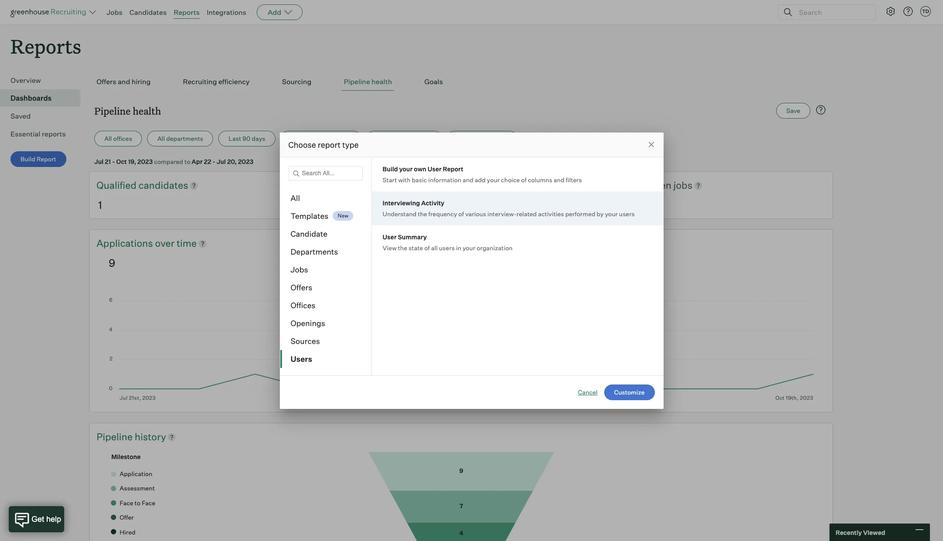 Task type: locate. For each thing, give the bounding box(es) containing it.
open up interviewing at the top left
[[397, 180, 420, 191]]

history link
[[135, 431, 166, 444]]

1 horizontal spatial offers
[[291, 283, 312, 292]]

- right 21
[[112, 158, 115, 166]]

0 horizontal spatial health
[[133, 104, 161, 118]]

cancel link
[[578, 388, 598, 397]]

health
[[372, 77, 392, 86], [133, 104, 161, 118]]

number up new on the top left of page
[[348, 180, 385, 191]]

all inside "button"
[[376, 135, 384, 142]]

of left all
[[424, 244, 430, 252]]

all up templates
[[291, 193, 300, 203]]

pipeline link
[[97, 431, 135, 444]]

-
[[112, 158, 115, 166], [213, 158, 215, 166]]

all hiring managers button
[[366, 131, 442, 147]]

0 horizontal spatial users
[[439, 244, 455, 252]]

choice
[[501, 176, 520, 184]]

users left in
[[439, 244, 455, 252]]

the inside user summary view the state of all users in your organization
[[398, 244, 407, 252]]

build inside build report button
[[21, 156, 35, 163]]

jul left 20,
[[217, 158, 226, 166]]

all
[[431, 244, 438, 252]]

type
[[342, 140, 359, 150]]

2023
[[137, 158, 153, 166], [238, 158, 253, 166]]

1 vertical spatial users
[[439, 244, 455, 252]]

2 open from the left
[[649, 180, 672, 191]]

jul
[[94, 158, 104, 166], [217, 158, 226, 166]]

1 down the search all... text box
[[350, 199, 354, 212]]

integrations
[[207, 8, 246, 17]]

and inside button
[[118, 77, 130, 86]]

report down essential reports link at the top of page
[[37, 156, 56, 163]]

open for jobs
[[649, 180, 672, 191]]

2023 right 20,
[[238, 158, 253, 166]]

td
[[922, 8, 929, 14]]

performed
[[565, 210, 595, 218]]

frequency
[[429, 210, 457, 218]]

1 horizontal spatial jobs
[[291, 265, 308, 274]]

hiring
[[132, 77, 151, 86], [385, 135, 402, 142]]

the down activity
[[418, 210, 427, 218]]

2 jul from the left
[[217, 158, 226, 166]]

2 horizontal spatial and
[[554, 176, 565, 184]]

1 open from the left
[[397, 180, 420, 191]]

hiring inside "button"
[[385, 135, 402, 142]]

1 vertical spatial pipeline
[[94, 104, 131, 118]]

essential reports link
[[10, 129, 77, 139]]

all right type
[[376, 135, 384, 142]]

0 horizontal spatial build
[[21, 156, 35, 163]]

1 horizontal spatial users
[[619, 210, 635, 218]]

1 horizontal spatial 1
[[350, 199, 354, 212]]

0 horizontal spatial 1
[[98, 199, 102, 212]]

candidates link
[[139, 179, 188, 193]]

all for all
[[291, 193, 300, 203]]

0 horizontal spatial jul
[[94, 158, 104, 166]]

your right add at the top of page
[[487, 176, 500, 184]]

hiring inside button
[[132, 77, 151, 86]]

report up the information
[[443, 165, 463, 173]]

0 horizontal spatial reports
[[10, 33, 81, 59]]

number of open
[[348, 180, 422, 191], [600, 180, 674, 191]]

1 horizontal spatial pipeline health
[[344, 77, 392, 86]]

1 1 from the left
[[98, 199, 102, 212]]

greenhouse recruiting image
[[10, 7, 89, 17]]

1 horizontal spatial report
[[443, 165, 463, 173]]

0 horizontal spatial number
[[348, 180, 385, 191]]

of left various
[[459, 210, 464, 218]]

your right in
[[463, 244, 475, 252]]

your inside user summary view the state of all users in your organization
[[463, 244, 475, 252]]

users right by
[[619, 210, 635, 218]]

summary
[[398, 233, 427, 241]]

1 vertical spatial offers
[[291, 283, 312, 292]]

0 horizontal spatial hiring
[[132, 77, 151, 86]]

1 horizontal spatial jul
[[217, 158, 226, 166]]

all primary recruiters
[[291, 135, 351, 142]]

pipeline inside button
[[344, 77, 370, 86]]

0 vertical spatial health
[[372, 77, 392, 86]]

users
[[291, 354, 312, 364]]

all inside button
[[104, 135, 112, 142]]

1 vertical spatial reports
[[10, 33, 81, 59]]

pipeline health
[[344, 77, 392, 86], [94, 104, 161, 118]]

1 vertical spatial pipeline health
[[94, 104, 161, 118]]

0 vertical spatial report
[[37, 156, 56, 163]]

0 horizontal spatial open
[[397, 180, 420, 191]]

1 horizontal spatial number
[[600, 180, 636, 191]]

1 horizontal spatial build
[[383, 165, 398, 173]]

1 vertical spatial build
[[383, 165, 398, 173]]

1 horizontal spatial health
[[372, 77, 392, 86]]

offers inside choose report type 'dialog'
[[291, 283, 312, 292]]

0 vertical spatial pipeline
[[344, 77, 370, 86]]

candidates
[[129, 8, 167, 17]]

1 vertical spatial jobs
[[291, 265, 308, 274]]

all left departments
[[157, 135, 165, 142]]

the inside interviewing activity understand the frequency of various interview-related activities performed by your users
[[418, 210, 427, 218]]

2 1 from the left
[[350, 199, 354, 212]]

pipeline
[[344, 77, 370, 86], [94, 104, 131, 118], [97, 431, 135, 443]]

offers for offers
[[291, 283, 312, 292]]

offers inside button
[[97, 77, 116, 86]]

0 vertical spatial users
[[619, 210, 635, 218]]

1 horizontal spatial open
[[649, 180, 672, 191]]

0 vertical spatial jobs
[[107, 8, 122, 17]]

0 horizontal spatial -
[[112, 158, 115, 166]]

1 horizontal spatial the
[[418, 210, 427, 218]]

the right view
[[398, 244, 407, 252]]

0 vertical spatial build
[[21, 156, 35, 163]]

build inside build your own user report start with basic information and add your choice of columns and filters
[[383, 165, 398, 173]]

0 horizontal spatial user
[[383, 233, 397, 241]]

1 horizontal spatial number of open
[[600, 180, 674, 191]]

all inside choose report type 'dialog'
[[291, 193, 300, 203]]

0 horizontal spatial and
[[118, 77, 130, 86]]

xychart image
[[109, 284, 814, 402]]

of left with
[[387, 180, 395, 191]]

state
[[409, 244, 423, 252]]

22
[[204, 158, 211, 166]]

departments
[[166, 135, 203, 142]]

1 vertical spatial user
[[383, 233, 397, 241]]

users inside user summary view the state of all users in your organization
[[439, 244, 455, 252]]

jul left 21
[[94, 158, 104, 166]]

all for all departments
[[157, 135, 165, 142]]

build down 'essential'
[[21, 156, 35, 163]]

user right own
[[428, 165, 442, 173]]

of inside build your own user report start with basic information and add your choice of columns and filters
[[521, 176, 527, 184]]

overview
[[10, 76, 41, 85]]

managers
[[403, 135, 432, 142]]

sourcing button
[[280, 73, 314, 91]]

offers
[[97, 77, 116, 86], [291, 283, 312, 292]]

user inside build your own user report start with basic information and add your choice of columns and filters
[[428, 165, 442, 173]]

tab list
[[94, 73, 828, 91]]

applications
[[97, 238, 153, 249]]

build up start
[[383, 165, 398, 173]]

overview link
[[10, 75, 77, 86]]

open
[[397, 180, 420, 191], [649, 180, 672, 191]]

information
[[428, 176, 461, 184]]

candidates
[[139, 180, 188, 191]]

1 vertical spatial the
[[398, 244, 407, 252]]

user up view
[[383, 233, 397, 241]]

0 vertical spatial the
[[418, 210, 427, 218]]

report
[[37, 156, 56, 163], [443, 165, 463, 173]]

jobs left candidates
[[107, 8, 122, 17]]

applications over
[[97, 238, 177, 249]]

qualified link
[[97, 179, 139, 193]]

of right choice
[[521, 176, 527, 184]]

1 horizontal spatial user
[[428, 165, 442, 173]]

0 vertical spatial pipeline health
[[344, 77, 392, 86]]

1 - from the left
[[112, 158, 115, 166]]

2 number from the left
[[600, 180, 636, 191]]

applications link
[[97, 237, 155, 251]]

build report button
[[10, 152, 66, 167]]

saved
[[10, 112, 31, 121]]

milestone
[[111, 454, 141, 461]]

0 horizontal spatial report
[[37, 156, 56, 163]]

1 vertical spatial hiring
[[385, 135, 402, 142]]

jobs down the departments
[[291, 265, 308, 274]]

1 down qualified link at the top of page
[[98, 199, 102, 212]]

users
[[619, 210, 635, 218], [439, 244, 455, 252]]

all for all primary recruiters
[[291, 135, 298, 142]]

0 vertical spatial hiring
[[132, 77, 151, 86]]

reports right candidates
[[174, 8, 200, 17]]

time
[[177, 238, 197, 249]]

goals
[[424, 77, 443, 86]]

last
[[229, 135, 241, 142]]

all offices button
[[94, 131, 142, 147]]

td button
[[920, 6, 931, 17]]

pipeline health inside button
[[344, 77, 392, 86]]

1 number of open from the left
[[348, 180, 422, 191]]

number up by
[[600, 180, 636, 191]]

2 2023 from the left
[[238, 158, 253, 166]]

0 horizontal spatial offers
[[97, 77, 116, 86]]

all left offices
[[104, 135, 112, 142]]

0 horizontal spatial the
[[398, 244, 407, 252]]

Search All... text field
[[288, 166, 363, 181]]

1 vertical spatial report
[[443, 165, 463, 173]]

- right "22"
[[213, 158, 215, 166]]

2 - from the left
[[213, 158, 215, 166]]

build for build report
[[21, 156, 35, 163]]

1 horizontal spatial reports
[[174, 8, 200, 17]]

0 vertical spatial user
[[428, 165, 442, 173]]

over link
[[155, 237, 177, 251]]

0 horizontal spatial number of open
[[348, 180, 422, 191]]

of inside user summary view the state of all users in your organization
[[424, 244, 430, 252]]

activities
[[538, 210, 564, 218]]

0 horizontal spatial 2023
[[137, 158, 153, 166]]

1 horizontal spatial hiring
[[385, 135, 402, 142]]

job custom fields
[[457, 135, 507, 142]]

jobs
[[107, 8, 122, 17], [291, 265, 308, 274]]

your right by
[[605, 210, 618, 218]]

1 horizontal spatial -
[[213, 158, 215, 166]]

2 number of open from the left
[[600, 180, 674, 191]]

1 horizontal spatial 2023
[[238, 158, 253, 166]]

custom
[[469, 135, 491, 142]]

1 number from the left
[[348, 180, 385, 191]]

activity
[[421, 199, 444, 207]]

open left jobs
[[649, 180, 672, 191]]

2023 right 19,
[[137, 158, 153, 166]]

9
[[109, 257, 115, 270]]

number for jobs
[[600, 180, 636, 191]]

all left "primary"
[[291, 135, 298, 142]]

0 vertical spatial offers
[[97, 77, 116, 86]]

reports down greenhouse recruiting image
[[10, 33, 81, 59]]

number
[[348, 180, 385, 191], [600, 180, 636, 191]]



Task type: vqa. For each thing, say whether or not it's contained in the screenshot.
job
yes



Task type: describe. For each thing, give the bounding box(es) containing it.
add
[[268, 8, 281, 17]]

templates
[[291, 211, 329, 221]]

sourcing
[[282, 77, 312, 86]]

td button
[[919, 4, 933, 18]]

openings
[[291, 319, 325, 328]]

your inside interviewing activity understand the frequency of various interview-related activities performed by your users
[[605, 210, 618, 218]]

openings
[[422, 180, 464, 191]]

saved link
[[10, 111, 77, 121]]

1 jul from the left
[[94, 158, 104, 166]]

fields
[[492, 135, 507, 142]]

recruiting
[[183, 77, 217, 86]]

organization
[[477, 244, 513, 252]]

primary
[[300, 135, 322, 142]]

jobs
[[674, 180, 693, 191]]

build report
[[21, 156, 56, 163]]

goals button
[[422, 73, 445, 91]]

0 vertical spatial reports
[[174, 8, 200, 17]]

filters
[[566, 176, 582, 184]]

90
[[242, 135, 250, 142]]

in
[[456, 244, 461, 252]]

offices
[[291, 301, 316, 310]]

sources
[[291, 336, 320, 346]]

basic
[[412, 176, 427, 184]]

with
[[398, 176, 411, 184]]

of left jobs
[[638, 180, 647, 191]]

19,
[[128, 158, 136, 166]]

number of open for jobs
[[600, 180, 674, 191]]

report inside build your own user report start with basic information and add your choice of columns and filters
[[443, 165, 463, 173]]

the for state
[[398, 244, 407, 252]]

interview-
[[488, 210, 517, 218]]

configure image
[[886, 6, 896, 17]]

various
[[465, 210, 486, 218]]

time link
[[177, 237, 197, 251]]

oct
[[116, 158, 127, 166]]

all departments
[[157, 135, 203, 142]]

user inside user summary view the state of all users in your organization
[[383, 233, 397, 241]]

number of open for openings
[[348, 180, 422, 191]]

open for openings
[[397, 180, 420, 191]]

customize
[[614, 389, 645, 396]]

add button
[[257, 4, 303, 20]]

history
[[135, 431, 166, 443]]

last 90 days button
[[219, 131, 275, 147]]

your up with
[[399, 165, 413, 173]]

dashboards link
[[10, 93, 77, 104]]

candidates link
[[129, 8, 167, 17]]

2 vertical spatial pipeline
[[97, 431, 135, 443]]

the for frequency
[[418, 210, 427, 218]]

number for openings
[[348, 180, 385, 191]]

add
[[475, 176, 486, 184]]

jobs link
[[107, 8, 122, 17]]

last 90 days
[[229, 135, 265, 142]]

offers and hiring
[[97, 77, 151, 86]]

offers for offers and hiring
[[97, 77, 116, 86]]

understand
[[383, 210, 417, 218]]

essential reports
[[10, 130, 66, 139]]

efficiency
[[218, 77, 250, 86]]

job
[[457, 135, 468, 142]]

1 vertical spatial health
[[133, 104, 161, 118]]

integrations link
[[207, 8, 246, 17]]

recruiters
[[323, 135, 351, 142]]

build for build your own user report start with basic information and add your choice of columns and filters
[[383, 165, 398, 173]]

reports
[[42, 130, 66, 139]]

customize button
[[604, 385, 655, 401]]

cancel
[[578, 389, 598, 396]]

departments
[[291, 247, 338, 257]]

all for all hiring managers
[[376, 135, 384, 142]]

0 horizontal spatial pipeline health
[[94, 104, 161, 118]]

report inside button
[[37, 156, 56, 163]]

job custom fields button
[[447, 131, 517, 147]]

recently
[[836, 529, 862, 537]]

viewed
[[863, 529, 885, 537]]

Search text field
[[797, 6, 868, 19]]

candidate
[[291, 229, 328, 239]]

offers and hiring button
[[94, 73, 153, 91]]

tab list containing offers and hiring
[[94, 73, 828, 91]]

essential
[[10, 130, 40, 139]]

save
[[786, 107, 800, 114]]

1 2023 from the left
[[137, 158, 153, 166]]

build your own user report start with basic information and add your choice of columns and filters
[[383, 165, 582, 184]]

jobs inside choose report type 'dialog'
[[291, 265, 308, 274]]

all for all offices
[[104, 135, 112, 142]]

of inside interviewing activity understand the frequency of various interview-related activities performed by your users
[[459, 210, 464, 218]]

jul 21 - oct 19, 2023 compared to apr 22 - jul 20, 2023
[[94, 158, 253, 166]]

user summary view the state of all users in your organization
[[383, 233, 513, 252]]

own
[[414, 165, 426, 173]]

reports link
[[174, 8, 200, 17]]

recently viewed
[[836, 529, 885, 537]]

dashboards
[[10, 94, 52, 103]]

interviewing
[[383, 199, 420, 207]]

0 horizontal spatial jobs
[[107, 8, 122, 17]]

users inside interviewing activity understand the frequency of various interview-related activities performed by your users
[[619, 210, 635, 218]]

columns
[[528, 176, 552, 184]]

all primary recruiters button
[[281, 131, 361, 147]]

choose report type dialog
[[280, 133, 664, 409]]

1 horizontal spatial and
[[463, 176, 474, 184]]

pipeline health button
[[342, 73, 394, 91]]

related
[[517, 210, 537, 218]]

all departments button
[[147, 131, 213, 147]]

offices
[[113, 135, 132, 142]]

21
[[105, 158, 111, 166]]

20,
[[227, 158, 237, 166]]

health inside button
[[372, 77, 392, 86]]

qualified
[[97, 180, 139, 191]]

all hiring managers
[[376, 135, 432, 142]]

faq image
[[816, 105, 826, 115]]

choose
[[288, 140, 316, 150]]

apr
[[192, 158, 203, 166]]

choose report type
[[288, 140, 359, 150]]



